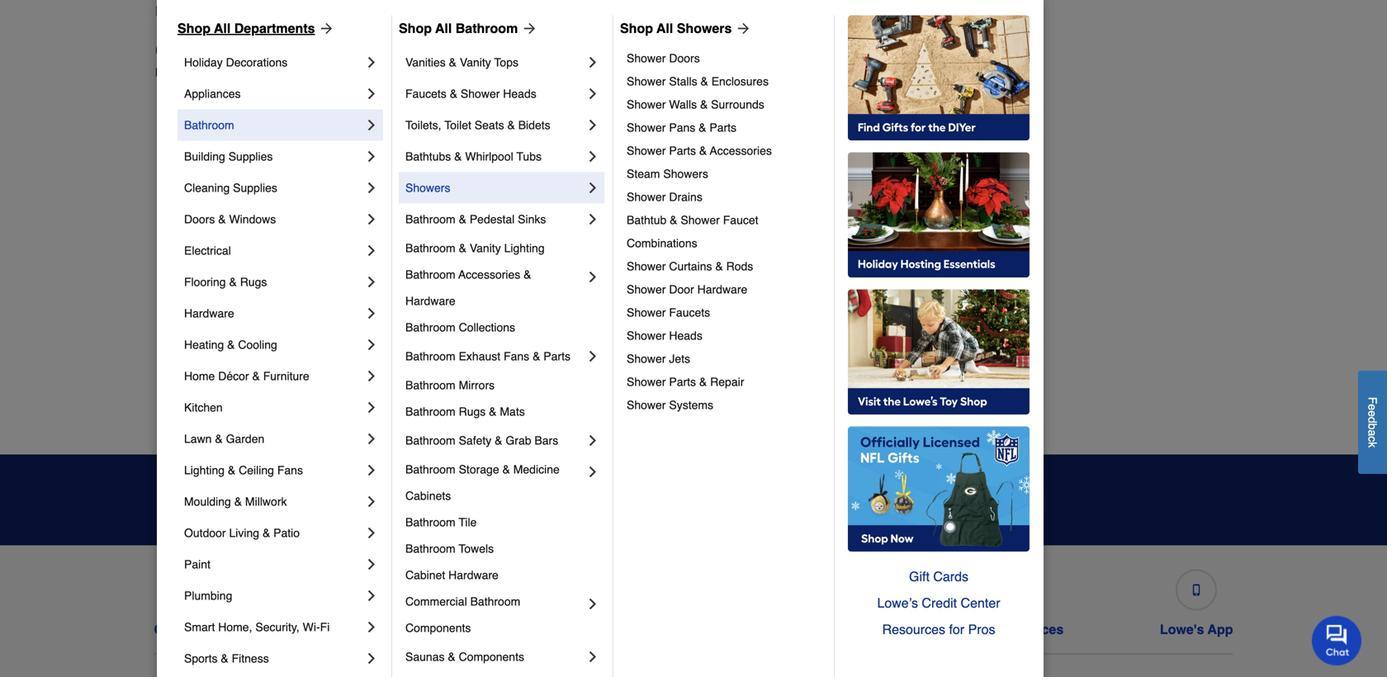 Task type: describe. For each thing, give the bounding box(es) containing it.
shower walls & surrounds link
[[627, 93, 823, 116]]

chevron right image for moulding & millwork
[[363, 493, 380, 510]]

0 horizontal spatial faucets
[[406, 87, 447, 100]]

grab
[[506, 434, 532, 447]]

bathroom collections link
[[406, 314, 601, 341]]

living
[[229, 526, 259, 540]]

& inside heating & cooling link
[[227, 338, 235, 351]]

kitchen link
[[184, 392, 363, 423]]

credit for lowe's
[[922, 595, 957, 611]]

shower parts & accessories
[[627, 144, 772, 157]]

morris plains link
[[707, 248, 774, 265]]

shower for shower stalls & enclosures
[[627, 75, 666, 88]]

chevron right image for flooring & rugs
[[363, 274, 380, 290]]

shop all bathroom
[[399, 21, 518, 36]]

bathroom for bathroom accessories & hardware
[[406, 268, 456, 281]]

home,
[[218, 621, 252, 634]]

hillsborough link
[[438, 215, 502, 232]]

k
[[1367, 442, 1380, 448]]

hardware inside bathroom accessories & hardware
[[406, 294, 456, 308]]

supplies for building supplies
[[229, 150, 273, 163]]

shop for shop all bathroom
[[399, 21, 432, 36]]

sign
[[940, 492, 969, 508]]

bathroom up vanities & vanity tops link in the top left of the page
[[456, 21, 518, 36]]

0 vertical spatial showers
[[677, 21, 732, 36]]

chevron right image for bathroom
[[363, 117, 380, 133]]

parts down the jets
[[669, 375, 696, 389]]

mirrors
[[459, 379, 495, 392]]

chevron right image for plumbing
[[363, 588, 380, 604]]

chevron right image for building supplies
[[363, 148, 380, 165]]

shower stalls & enclosures
[[627, 75, 769, 88]]

& inside 'bathroom & vanity lighting' link
[[459, 242, 467, 255]]

& inside doors & windows link
[[218, 213, 226, 226]]

shower for shower jets
[[627, 352, 666, 365]]

0 vertical spatial a
[[187, 3, 194, 18]]

lowe's for lowe's app
[[1160, 622, 1205, 637]]

bayonne link
[[168, 116, 214, 133]]

shower faucets link
[[627, 301, 823, 324]]

hardware up shower faucets link
[[698, 283, 748, 296]]

moulding & millwork link
[[184, 486, 363, 517]]

manahawkin link
[[438, 413, 503, 430]]

center for lowe's credit center
[[630, 622, 672, 637]]

delran link
[[168, 215, 203, 232]]

& inside toilets, toilet seats & bidets link
[[508, 118, 515, 132]]

river
[[1007, 283, 1034, 296]]

chevron right image for cleaning supplies
[[363, 180, 380, 196]]

chevron right image for home décor & furniture
[[363, 368, 380, 384]]

find a store link
[[155, 1, 232, 21]]

morganville link
[[707, 215, 766, 232]]

hamilton link
[[438, 182, 483, 199]]

cleaning
[[184, 181, 230, 194]]

heating & cooling
[[184, 338, 277, 351]]

fans inside lighting & ceiling fans link
[[277, 464, 303, 477]]

find gifts for the diyer. image
[[848, 15, 1030, 141]]

vanities
[[406, 56, 446, 69]]

chevron right image for sports & fitness
[[363, 650, 380, 667]]

dimensions image
[[994, 584, 1006, 596]]

resources
[[883, 622, 946, 637]]

us
[[207, 622, 224, 637]]

shower drains
[[627, 190, 703, 204]]

find
[[155, 3, 183, 18]]

resources for pros
[[883, 622, 996, 637]]

status
[[404, 622, 444, 637]]

bathroom for bathroom & vanity lighting
[[406, 242, 456, 255]]

departments
[[234, 21, 315, 36]]

& inside shower parts & repair link
[[700, 375, 707, 389]]

& inside home décor & furniture link
[[252, 370, 260, 383]]

& inside bathroom accessories & hardware
[[524, 268, 532, 281]]

shower up toilets, toilet seats & bidets
[[461, 87, 500, 100]]

lighting inside lighting & ceiling fans link
[[184, 464, 225, 477]]

woodbridge link
[[976, 413, 1038, 430]]

flemington
[[438, 118, 495, 131]]

& inside vanities & vanity tops link
[[449, 56, 457, 69]]

shower heads
[[627, 329, 703, 342]]

2 vertical spatial showers
[[406, 181, 451, 194]]

rio grande link
[[976, 182, 1035, 199]]

& inside shower parts & accessories link
[[700, 144, 707, 157]]

systems
[[669, 398, 714, 412]]

new jersey
[[356, 3, 425, 18]]

& inside flooring & rugs link
[[229, 275, 237, 289]]

smart home, security, wi-fi link
[[184, 612, 363, 643]]

holiday hosting essentials. image
[[848, 152, 1030, 278]]

decorations
[[226, 56, 288, 69]]

chevron right image for kitchen
[[363, 399, 380, 416]]

home
[[184, 370, 215, 383]]

bathroom for bathroom rugs & mats
[[406, 405, 456, 418]]

chat invite button image
[[1312, 615, 1363, 666]]

shop for shop all showers
[[620, 21, 653, 36]]

butler
[[168, 184, 199, 197]]

sinks
[[518, 213, 546, 226]]

& inside bathroom storage & medicine cabinets
[[503, 463, 510, 476]]

shower for shower walls & surrounds
[[627, 98, 666, 111]]

vanity for tops
[[460, 56, 491, 69]]

bathtubs
[[406, 150, 451, 163]]

paterson link
[[707, 380, 753, 397]]

shower stalls & enclosures link
[[627, 70, 823, 93]]

shower heads link
[[627, 324, 823, 347]]

trends
[[582, 480, 647, 503]]

chevron right image for bathroom safety & grab bars
[[585, 432, 601, 449]]

union
[[976, 349, 1006, 362]]

shower walls & surrounds
[[627, 98, 765, 111]]

turnersville link
[[976, 314, 1036, 331]]

shop all showers
[[620, 21, 732, 36]]

& inside the saunas & components link
[[448, 650, 456, 664]]

chevron right image for lawn & garden
[[363, 431, 380, 447]]

bidets
[[518, 118, 551, 132]]

east for east brunswick
[[168, 283, 192, 296]]

inspiration
[[434, 480, 536, 503]]

shower for shower parts & repair
[[627, 375, 666, 389]]

new jersey button
[[356, 1, 425, 21]]

outdoor
[[184, 526, 226, 540]]

faucets & shower heads link
[[406, 78, 585, 109]]

chevron right image for doors & windows
[[363, 211, 380, 227]]

chevron right image for holiday decorations
[[363, 54, 380, 71]]

shower jets link
[[627, 347, 823, 370]]

we've
[[508, 506, 541, 520]]

bathroom towels
[[406, 542, 494, 555]]

components for commercial bathroom components
[[406, 621, 471, 635]]

shower for shower parts & accessories
[[627, 144, 666, 157]]

hillsborough
[[438, 217, 502, 230]]

shower for shower doors
[[627, 52, 666, 65]]

bergen
[[738, 316, 776, 329]]

& inside bathroom exhaust fans & parts "link"
[[533, 350, 541, 363]]

millwork
[[245, 495, 287, 508]]

pickup image
[[398, 584, 410, 596]]

chevron right image for showers
[[585, 180, 601, 196]]

building
[[184, 150, 225, 163]]

enclosures
[[712, 75, 769, 88]]

order status
[[364, 622, 444, 637]]

east for east rutherford
[[168, 316, 192, 329]]

lighting inside 'bathroom & vanity lighting' link
[[504, 242, 545, 255]]

building supplies link
[[184, 141, 363, 172]]

chevron right image for hardware
[[363, 305, 380, 322]]

contact
[[154, 622, 203, 637]]

shower for shower heads
[[627, 329, 666, 342]]

accessories inside bathroom accessories & hardware
[[459, 268, 521, 281]]

bathroom for bathroom collections
[[406, 321, 456, 334]]

lawn & garden link
[[184, 423, 363, 455]]

chevron right image for electrical
[[363, 242, 380, 259]]

hardware down the towels
[[449, 569, 499, 582]]

f
[[1367, 397, 1380, 404]]

& inside shower curtains & rods link
[[716, 260, 723, 273]]

& inside faucets & shower heads link
[[450, 87, 458, 100]]

parts inside "link"
[[544, 350, 571, 363]]

chevron right image for toilets, toilet seats & bidets
[[585, 117, 601, 133]]

plumbing
[[184, 589, 232, 602]]

jets
[[669, 352, 691, 365]]

all for bathroom
[[435, 21, 452, 36]]

bathroom safety & grab bars
[[406, 434, 558, 447]]

north bergen
[[707, 316, 776, 329]]

1 e from the top
[[1367, 404, 1380, 411]]

saunas & components link
[[406, 641, 585, 673]]

collections
[[459, 321, 515, 334]]

& inside contact us & faq link
[[227, 622, 237, 637]]

cabinet hardware link
[[406, 562, 601, 588]]

shower for shower faucets
[[627, 306, 666, 319]]

bathroom safety & grab bars link
[[406, 425, 585, 456]]

1 vertical spatial city
[[475, 316, 495, 329]]

chevron right image for lighting & ceiling fans
[[363, 462, 380, 479]]

bathroom mirrors
[[406, 379, 495, 392]]

0 horizontal spatial gift cards link
[[769, 563, 840, 638]]

bathtub
[[627, 213, 667, 227]]

chevron right image for appliances
[[363, 85, 380, 102]]

new inside 'city directory lowe's stores in new jersey'
[[243, 66, 266, 79]]

chevron right image for saunas & components
[[585, 649, 601, 665]]

installation services
[[936, 622, 1064, 637]]

deals,
[[370, 480, 429, 503]]

2 e from the top
[[1367, 411, 1380, 417]]

& inside bathtubs & whirlpool tubs link
[[454, 150, 462, 163]]

1 horizontal spatial cards
[[934, 569, 969, 584]]

1 vertical spatial showers
[[664, 167, 709, 180]]

sewell
[[976, 217, 1010, 230]]

b
[[1367, 423, 1380, 430]]

sign up form
[[667, 478, 1017, 522]]



Task type: locate. For each thing, give the bounding box(es) containing it.
& left ceiling
[[228, 464, 236, 477]]

chevron right image for paint
[[363, 556, 380, 573]]

arrow right image up tops
[[518, 20, 538, 37]]

arrow right image for shop all showers
[[732, 20, 752, 37]]

& right walls
[[700, 98, 708, 111]]

1 horizontal spatial doors
[[669, 52, 700, 65]]

jersey inside jersey city link
[[438, 316, 472, 329]]

& down 'bathroom & vanity lighting' link
[[524, 268, 532, 281]]

bathroom accessories & hardware
[[406, 268, 535, 308]]

holiday decorations
[[184, 56, 288, 69]]

shower for shower drains
[[627, 190, 666, 204]]

& left repair
[[700, 375, 707, 389]]

vanity for lighting
[[470, 242, 501, 255]]

& left windows
[[218, 213, 226, 226]]

arrow right image inside shop all bathroom link
[[518, 20, 538, 37]]

cabinet hardware
[[406, 569, 499, 582]]

heating
[[184, 338, 224, 351]]

shower up shower jets
[[627, 329, 666, 342]]

lighting down sinks
[[504, 242, 545, 255]]

1 horizontal spatial gift cards link
[[848, 564, 1030, 590]]

1 vertical spatial fans
[[277, 464, 303, 477]]

& left patio
[[263, 526, 270, 540]]

2 east from the top
[[168, 316, 192, 329]]

shower for shower systems
[[627, 398, 666, 412]]

shower up shower faucets
[[627, 283, 666, 296]]

tubs
[[517, 150, 542, 163]]

0 vertical spatial accessories
[[710, 144, 772, 157]]

manahawkin
[[438, 415, 503, 428]]

& right 'sports'
[[221, 652, 229, 665]]

app
[[1208, 622, 1234, 637]]

1 vertical spatial credit
[[589, 622, 627, 637]]

0 vertical spatial cards
[[934, 569, 969, 584]]

customer care image
[[205, 584, 217, 596]]

2 horizontal spatial lowe's
[[1160, 622, 1205, 637]]

pros
[[968, 622, 996, 637]]

home décor & furniture
[[184, 370, 309, 383]]

& left rods
[[716, 260, 723, 273]]

bathroom down lawnside
[[406, 379, 456, 392]]

services
[[1010, 622, 1064, 637]]

1 east from the top
[[168, 283, 192, 296]]

brick
[[168, 151, 194, 164]]

east inside 'east brunswick' link
[[168, 283, 192, 296]]

shower up steam on the left top of the page
[[627, 144, 666, 157]]

0 horizontal spatial shop
[[178, 21, 211, 36]]

supplies for cleaning supplies
[[233, 181, 277, 194]]

jersey up lawnside
[[438, 316, 472, 329]]

parts down bathroom collections link in the left of the page
[[544, 350, 571, 363]]

rugs down lumberton
[[459, 405, 486, 418]]

all for departments
[[214, 21, 231, 36]]

shower systems link
[[627, 393, 823, 417]]

1 horizontal spatial lowe's
[[541, 622, 585, 637]]

visit the lowe's toy shop. image
[[848, 289, 1030, 415]]

shop down the find a store
[[178, 21, 211, 36]]

3 all from the left
[[657, 21, 673, 36]]

1 horizontal spatial shop
[[399, 21, 432, 36]]

fans right ceiling
[[277, 464, 303, 477]]

credit for lowe's
[[589, 622, 627, 637]]

bathroom up bathroom mirrors
[[406, 350, 456, 363]]

bathroom down cabinets on the bottom left of page
[[406, 516, 456, 529]]

bathroom for bathroom tile
[[406, 516, 456, 529]]

butler link
[[168, 182, 199, 199]]

0 vertical spatial fans
[[504, 350, 530, 363]]

cleaning supplies
[[184, 181, 277, 194]]

shower doors link
[[627, 47, 823, 70]]

& down rutherford
[[227, 338, 235, 351]]

bathroom for bathroom towels
[[406, 542, 456, 555]]

east
[[168, 283, 192, 296], [168, 316, 192, 329]]

components inside the commercial bathroom components
[[406, 621, 471, 635]]

hardware down 'east brunswick' link
[[184, 307, 234, 320]]

piscataway
[[976, 118, 1035, 131]]

e up "b"
[[1367, 411, 1380, 417]]

0 horizontal spatial accessories
[[459, 268, 521, 281]]

1 vertical spatial supplies
[[233, 181, 277, 194]]

0 horizontal spatial cards
[[799, 622, 836, 637]]

bathroom & pedestal sinks link
[[406, 204, 585, 235]]

east up heating
[[168, 316, 192, 329]]

1 vertical spatial cards
[[799, 622, 836, 637]]

brunswick
[[195, 283, 248, 296]]

city inside 'city directory lowe's stores in new jersey'
[[155, 39, 193, 62]]

shower down shower jets
[[627, 375, 666, 389]]

shop all bathroom link
[[399, 18, 538, 38]]

a right find
[[187, 3, 194, 18]]

turnersville
[[976, 316, 1036, 329]]

fans
[[504, 350, 530, 363], [277, 464, 303, 477]]

0 vertical spatial jersey
[[386, 3, 425, 18]]

shower left systems
[[627, 398, 666, 412]]

components for saunas & components
[[459, 650, 524, 664]]

smart home, security, wi-fi
[[184, 621, 330, 634]]

0 horizontal spatial credit
[[589, 622, 627, 637]]

parts up shower parts & accessories link at top
[[710, 121, 737, 134]]

toilet
[[445, 118, 472, 132]]

patio
[[274, 526, 300, 540]]

2 horizontal spatial shop
[[620, 21, 653, 36]]

chevron right image for smart home, security, wi-fi
[[363, 619, 380, 635]]

& inside lawn & garden "link"
[[215, 432, 223, 446]]

chevron right image for vanities & vanity tops
[[585, 54, 601, 71]]

1 vertical spatial vanity
[[470, 242, 501, 255]]

faucets down vanities
[[406, 87, 447, 100]]

jersey inside the new jersey button
[[386, 3, 425, 18]]

lowe's credit center link
[[848, 590, 1030, 616]]

showers up shower doors 'link'
[[677, 21, 732, 36]]

1 vertical spatial components
[[459, 650, 524, 664]]

arrow right image
[[315, 20, 335, 37]]

1 vertical spatial faucets
[[669, 306, 710, 319]]

& right lawn
[[215, 432, 223, 446]]

& right seats
[[508, 118, 515, 132]]

0 vertical spatial faucets
[[406, 87, 447, 100]]

shower down shop all showers
[[627, 52, 666, 65]]

bathroom mirrors link
[[406, 372, 601, 398]]

vanity inside 'bathroom & vanity lighting' link
[[470, 242, 501, 255]]

0 horizontal spatial city
[[155, 39, 193, 62]]

& right stalls
[[701, 75, 709, 88]]

& inside the bathroom & pedestal sinks link
[[459, 213, 467, 226]]

& down hillsborough link
[[459, 242, 467, 255]]

appliances
[[184, 87, 241, 100]]

arrow right image for shop all bathroom
[[518, 20, 538, 37]]

1 horizontal spatial jersey
[[386, 3, 425, 18]]

bathroom inside bathroom accessories & hardware
[[406, 268, 456, 281]]

shade
[[742, 151, 775, 164]]

1 vertical spatial jersey
[[269, 66, 303, 79]]

d
[[1367, 417, 1380, 423]]

1 horizontal spatial gift
[[909, 569, 930, 584]]

1 horizontal spatial new
[[356, 3, 382, 18]]

drains
[[669, 190, 703, 204]]

& right bathtubs
[[454, 150, 462, 163]]

egg harbor township link
[[168, 380, 279, 397]]

1 arrow right image from the left
[[518, 20, 538, 37]]

chevron right image for bathroom exhaust fans & parts
[[585, 348, 601, 365]]

0 horizontal spatial center
[[630, 622, 672, 637]]

1 horizontal spatial arrow right image
[[732, 20, 752, 37]]

0 horizontal spatial jersey
[[269, 66, 303, 79]]

1 vertical spatial gift cards
[[772, 622, 836, 637]]

jersey inside 'city directory lowe's stores in new jersey'
[[269, 66, 303, 79]]

shop
[[178, 21, 211, 36], [399, 21, 432, 36], [620, 21, 653, 36]]

0 horizontal spatial doors
[[184, 213, 215, 226]]

0 horizontal spatial arrow right image
[[518, 20, 538, 37]]

fi
[[320, 621, 330, 634]]

1 horizontal spatial fans
[[504, 350, 530, 363]]

hackettstown
[[438, 151, 507, 164]]

exhaust
[[459, 350, 501, 363]]

faucet
[[723, 213, 759, 227]]

commercial bathroom components link
[[406, 588, 585, 641]]

doors inside 'link'
[[669, 52, 700, 65]]

shop for shop all departments
[[178, 21, 211, 36]]

2 horizontal spatial jersey
[[438, 316, 472, 329]]

east down deptford link
[[168, 283, 192, 296]]

all up shower doors
[[657, 21, 673, 36]]

& right 'décor'
[[252, 370, 260, 383]]

east inside east rutherford link
[[168, 316, 192, 329]]

lowe's credit center
[[878, 595, 1001, 611]]

electrical
[[184, 244, 231, 257]]

all for showers
[[657, 21, 673, 36]]

1 horizontal spatial heads
[[669, 329, 703, 342]]

medicine
[[514, 463, 560, 476]]

bathroom link
[[184, 109, 363, 141]]

gift
[[909, 569, 930, 584], [772, 622, 795, 637]]

1 horizontal spatial city
[[475, 316, 495, 329]]

components down the commercial
[[406, 621, 471, 635]]

& right vanities
[[449, 56, 457, 69]]

0 vertical spatial east
[[168, 283, 192, 296]]

0 horizontal spatial lowe's
[[155, 66, 191, 79]]

shower parts & repair
[[627, 375, 744, 389]]

jersey up vanities
[[386, 3, 425, 18]]

fans up the bathroom mirrors link at the left
[[504, 350, 530, 363]]

shower down combinations
[[627, 260, 666, 273]]

chevron right image for bathtubs & whirlpool tubs
[[585, 148, 601, 165]]

1 vertical spatial rugs
[[459, 405, 486, 418]]

& right pans
[[699, 121, 707, 134]]

paint link
[[184, 549, 363, 580]]

doors up stalls
[[669, 52, 700, 65]]

bathroom for bathroom safety & grab bars
[[406, 434, 456, 447]]

0 horizontal spatial gift
[[772, 622, 795, 637]]

1 all from the left
[[214, 21, 231, 36]]

1 vertical spatial accessories
[[459, 268, 521, 281]]

0 horizontal spatial rugs
[[240, 275, 267, 289]]

share.
[[613, 506, 647, 520]]

a inside button
[[1367, 430, 1380, 436]]

repair
[[710, 375, 744, 389]]

1 horizontal spatial all
[[435, 21, 452, 36]]

& inside shower walls & surrounds link
[[700, 98, 708, 111]]

0 vertical spatial gift cards
[[909, 569, 969, 584]]

heads up the jets
[[669, 329, 703, 342]]

shop up shower doors
[[620, 21, 653, 36]]

new inside the new jersey button
[[356, 3, 382, 18]]

0 horizontal spatial all
[[214, 21, 231, 36]]

& up toilet
[[450, 87, 458, 100]]

& inside outdoor living & patio link
[[263, 526, 270, 540]]

& right us
[[227, 622, 237, 637]]

& inside moulding & millwork link
[[234, 495, 242, 508]]

0 vertical spatial lighting
[[504, 242, 545, 255]]

1 horizontal spatial faucets
[[669, 306, 710, 319]]

0 vertical spatial vanity
[[460, 56, 491, 69]]

chevron right image for heating & cooling
[[363, 336, 380, 353]]

2 arrow right image from the left
[[732, 20, 752, 37]]

shower for shower pans & parts
[[627, 121, 666, 134]]

1 horizontal spatial center
[[961, 595, 1001, 611]]

1 horizontal spatial a
[[1367, 430, 1380, 436]]

bathroom down hamilton
[[406, 213, 456, 226]]

piscataway link
[[976, 116, 1035, 133]]

center inside 'link'
[[961, 595, 1001, 611]]

lighting up moulding at the bottom of the page
[[184, 464, 225, 477]]

& down shower drains
[[670, 213, 678, 227]]

security,
[[256, 621, 300, 634]]

lawn
[[184, 432, 212, 446]]

bathroom tile
[[406, 516, 477, 529]]

1 vertical spatial a
[[1367, 430, 1380, 436]]

2 vertical spatial jersey
[[438, 316, 472, 329]]

& right saunas on the left bottom of the page
[[448, 650, 456, 664]]

2 shop from the left
[[399, 21, 432, 36]]

lowe's inside 'city directory lowe's stores in new jersey'
[[155, 66, 191, 79]]

rugs inside 'bathroom rugs & mats' link
[[459, 405, 486, 418]]

shower left walls
[[627, 98, 666, 111]]

heads
[[503, 87, 537, 100], [669, 329, 703, 342]]

1 horizontal spatial rugs
[[459, 405, 486, 418]]

& left 'millwork'
[[234, 495, 242, 508]]

bathroom for bathroom & pedestal sinks
[[406, 213, 456, 226]]

surrounds
[[711, 98, 765, 111]]

2 horizontal spatial all
[[657, 21, 673, 36]]

hackettstown link
[[438, 149, 507, 166]]

jersey city
[[438, 316, 495, 329]]

chevron right image
[[585, 85, 601, 102], [363, 117, 380, 133], [585, 148, 601, 165], [363, 180, 380, 196], [585, 180, 601, 196], [363, 274, 380, 290], [363, 305, 380, 322], [363, 336, 380, 353], [585, 348, 601, 365], [363, 399, 380, 416], [363, 431, 380, 447], [585, 432, 601, 449], [363, 462, 380, 479], [585, 464, 601, 480], [363, 525, 380, 541], [363, 556, 380, 573], [585, 649, 601, 665], [363, 650, 380, 667]]

& inside shower pans & parts link
[[699, 121, 707, 134]]

e up d
[[1367, 404, 1380, 411]]

heating & cooling link
[[184, 329, 363, 360]]

fitness
[[232, 652, 269, 665]]

bathroom down cabinet hardware link
[[470, 595, 521, 608]]

0 vertical spatial gift
[[909, 569, 930, 584]]

bathtub & shower faucet combinations link
[[627, 208, 823, 255]]

0 vertical spatial heads
[[503, 87, 537, 100]]

saunas
[[406, 650, 445, 664]]

0 horizontal spatial a
[[187, 3, 194, 18]]

1 vertical spatial lighting
[[184, 464, 225, 477]]

1 vertical spatial east
[[168, 316, 192, 329]]

bathroom for bathroom storage & medicine cabinets
[[406, 463, 456, 476]]

hardware up "bathroom collections"
[[406, 294, 456, 308]]

shower up shower heads
[[627, 306, 666, 319]]

& inside bathroom safety & grab bars 'link'
[[495, 434, 503, 447]]

chevron right image for bathroom accessories & hardware
[[585, 269, 601, 285]]

bathroom for bathroom exhaust fans & parts
[[406, 350, 456, 363]]

combinations
[[627, 237, 698, 250]]

vanity inside vanities & vanity tops link
[[460, 56, 491, 69]]

center for lowe's credit center
[[961, 595, 1001, 611]]

shower curtains & rods
[[627, 260, 753, 273]]

1 horizontal spatial credit
[[922, 595, 957, 611]]

shower faucets
[[627, 306, 710, 319]]

all
[[214, 21, 231, 36], [435, 21, 452, 36], [657, 21, 673, 36]]

supplies up the cleaning supplies
[[229, 150, 273, 163]]

components down commercial bathroom components link
[[459, 650, 524, 664]]

0 vertical spatial city
[[155, 39, 193, 62]]

doors & windows
[[184, 213, 276, 226]]

parts down pans
[[669, 144, 696, 157]]

hardware link
[[184, 298, 363, 329]]

0 horizontal spatial new
[[243, 66, 266, 79]]

shower pans & parts link
[[627, 116, 823, 139]]

all up vanities
[[435, 21, 452, 36]]

& right storage
[[503, 463, 510, 476]]

toms
[[976, 283, 1004, 296]]

shower down shower doors
[[627, 75, 666, 88]]

holiday
[[184, 56, 223, 69]]

shower for shower door hardware
[[627, 283, 666, 296]]

bathroom up cabinet
[[406, 542, 456, 555]]

arrow right image
[[518, 20, 538, 37], [732, 20, 752, 37]]

& left grab
[[495, 434, 503, 447]]

tops
[[494, 56, 519, 69]]

lowe's app
[[1160, 622, 1234, 637]]

rugs down electrical link
[[240, 275, 267, 289]]

& down shower pans & parts link
[[700, 144, 707, 157]]

sicklerville
[[976, 250, 1031, 263]]

0 vertical spatial credit
[[922, 595, 957, 611]]

0 vertical spatial rugs
[[240, 275, 267, 289]]

lowe's inside lowe's credit center link
[[541, 622, 585, 637]]

0 horizontal spatial fans
[[277, 464, 303, 477]]

bathroom up lawnside
[[406, 321, 456, 334]]

2 all from the left
[[435, 21, 452, 36]]

chevron right image
[[363, 54, 380, 71], [585, 54, 601, 71], [363, 85, 380, 102], [585, 117, 601, 133], [363, 148, 380, 165], [363, 211, 380, 227], [585, 211, 601, 227], [363, 242, 380, 259], [585, 269, 601, 285], [363, 368, 380, 384], [363, 493, 380, 510], [363, 588, 380, 604], [585, 596, 601, 612], [363, 619, 380, 635]]

bathroom inside 'link'
[[406, 434, 456, 447]]

0 vertical spatial components
[[406, 621, 471, 635]]

0 horizontal spatial lighting
[[184, 464, 225, 477]]

lowe's for lowe's credit center
[[541, 622, 585, 637]]

bathroom down manahawkin
[[406, 434, 456, 447]]

shower down shower heads
[[627, 352, 666, 365]]

& inside 'shower stalls & enclosures' link
[[701, 75, 709, 88]]

rugs inside flooring & rugs link
[[240, 275, 267, 289]]

bathroom inside bathroom storage & medicine cabinets
[[406, 463, 456, 476]]

lowe's left 'stores' on the left top of page
[[155, 66, 191, 79]]

shower for shower curtains & rods
[[627, 260, 666, 273]]

& inside sports & fitness link
[[221, 652, 229, 665]]

0 vertical spatial center
[[961, 595, 1001, 611]]

0 vertical spatial doors
[[669, 52, 700, 65]]

officially licensed n f l gifts. shop now. image
[[848, 427, 1030, 552]]

morris plains
[[707, 250, 774, 263]]

steam showers link
[[627, 162, 823, 185]]

bathroom up cabinets on the bottom left of page
[[406, 463, 456, 476]]

chevron right image for commercial bathroom components
[[585, 596, 601, 612]]

bathroom down appliances
[[184, 118, 234, 132]]

bathroom inside "link"
[[406, 350, 456, 363]]

& down hamilton
[[459, 213, 467, 226]]

maple shade
[[707, 151, 775, 164]]

chevron right image for faucets & shower heads
[[585, 85, 601, 102]]

sign up
[[940, 492, 990, 508]]

lowe's left app
[[1160, 622, 1205, 637]]

1 vertical spatial gift
[[772, 622, 795, 637]]

chevron right image for bathroom storage & medicine cabinets
[[585, 464, 601, 480]]

0 horizontal spatial heads
[[503, 87, 537, 100]]

supplies up windows
[[233, 181, 277, 194]]

fans inside bathroom exhaust fans & parts "link"
[[504, 350, 530, 363]]

vanity down hillsborough
[[470, 242, 501, 255]]

in
[[231, 66, 240, 79]]

rods
[[726, 260, 753, 273]]

1 vertical spatial center
[[630, 622, 672, 637]]

showers up drains
[[664, 167, 709, 180]]

a up k
[[1367, 430, 1380, 436]]

f e e d b a c k button
[[1359, 371, 1388, 474]]

shower inside the bathtub & shower faucet combinations
[[681, 213, 720, 227]]

bathroom for bathroom mirrors
[[406, 379, 456, 392]]

chevron right image for bathroom & pedestal sinks
[[585, 211, 601, 227]]

a
[[187, 3, 194, 18], [1367, 430, 1380, 436]]

shower down drains
[[681, 213, 720, 227]]

0 horizontal spatial gift cards
[[772, 622, 836, 637]]

lawn & garden
[[184, 432, 265, 446]]

1 horizontal spatial lighting
[[504, 242, 545, 255]]

1 vertical spatial heads
[[669, 329, 703, 342]]

arrow right image up shower doors 'link'
[[732, 20, 752, 37]]

mobile image
[[1191, 584, 1203, 596]]

vanity left tops
[[460, 56, 491, 69]]

lowe's up the saunas & components link
[[541, 622, 585, 637]]

3 shop from the left
[[620, 21, 653, 36]]

1 vertical spatial doors
[[184, 213, 215, 226]]

princeton
[[976, 151, 1025, 164]]

bathroom exhaust fans & parts link
[[406, 341, 585, 372]]

1 vertical spatial new
[[243, 66, 266, 79]]

components inside the saunas & components link
[[459, 650, 524, 664]]

got
[[545, 506, 563, 520]]

& right flooring
[[229, 275, 237, 289]]

chevron right image for outdoor living & patio
[[363, 525, 380, 541]]

1 horizontal spatial gift cards
[[909, 569, 969, 584]]

& down bathroom collections link in the left of the page
[[533, 350, 541, 363]]

bathroom inside the commercial bathroom components
[[470, 595, 521, 608]]

heads down tops
[[503, 87, 537, 100]]

& inside lighting & ceiling fans link
[[228, 464, 236, 477]]

credit inside 'link'
[[922, 595, 957, 611]]

1 shop from the left
[[178, 21, 211, 36]]

shop down new jersey
[[399, 21, 432, 36]]

bathroom down holmdel link
[[406, 268, 456, 281]]

doors
[[669, 52, 700, 65], [184, 213, 215, 226]]

faucets down shower door hardware
[[669, 306, 710, 319]]

lighting
[[504, 242, 545, 255], [184, 464, 225, 477]]

& inside 'bathroom rugs & mats' link
[[489, 405, 497, 418]]

accessories
[[710, 144, 772, 157], [459, 268, 521, 281]]

installation
[[936, 622, 1006, 637]]

gift cards link
[[769, 563, 840, 638], [848, 564, 1030, 590]]

1 horizontal spatial accessories
[[710, 144, 772, 157]]

0 vertical spatial supplies
[[229, 150, 273, 163]]

supplies inside "link"
[[229, 150, 273, 163]]

all down store
[[214, 21, 231, 36]]

0 vertical spatial new
[[356, 3, 382, 18]]

& inside the bathtub & shower faucet combinations
[[670, 213, 678, 227]]

shower up bathtub
[[627, 190, 666, 204]]

arrow right image inside shop all showers link
[[732, 20, 752, 37]]



Task type: vqa. For each thing, say whether or not it's contained in the screenshot.
Lowe's Home Improvement Notification Center image
no



